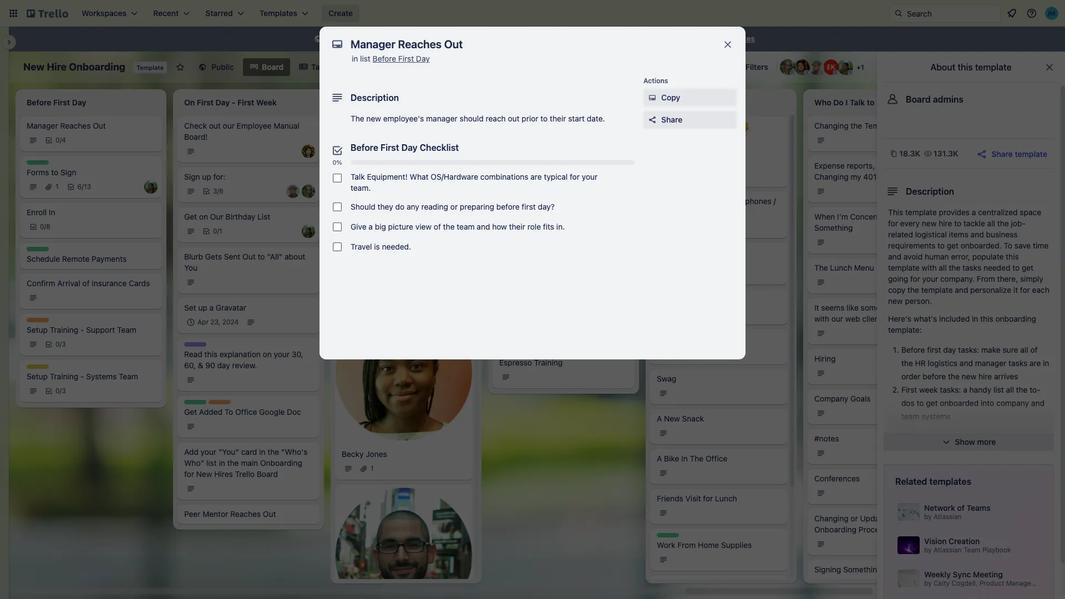 Task type: vqa. For each thing, say whether or not it's contained in the screenshot.
the bottom "dates"
no



Task type: locate. For each thing, give the bounding box(es) containing it.
added
[[199, 407, 223, 417]]

training
[[50, 325, 78, 335], [534, 358, 563, 367], [50, 372, 78, 381]]

i'm
[[838, 212, 848, 221]]

your inside read this explanation on your 30, 60, & 90 day review.
[[274, 350, 290, 359]]

"all"
[[267, 252, 283, 261]]

for right visit
[[703, 494, 713, 503]]

to right added
[[225, 407, 233, 417]]

setup training - systems team
[[27, 372, 138, 381]]

the inside before first day checklist group
[[443, 222, 455, 231]]

Board name text field
[[18, 58, 131, 76]]

new hire onboarding
[[23, 61, 125, 73]]

software
[[657, 208, 689, 217]]

a for a bike in the office
[[657, 454, 662, 463]]

training inside "link"
[[534, 358, 563, 367]]

0 horizontal spatial sign
[[61, 168, 76, 177]]

training left 'systems'
[[50, 372, 78, 381]]

by down board)
[[925, 546, 932, 554]]

each
[[1033, 285, 1050, 295]]

2 0 / 3 from the top
[[55, 387, 66, 395]]

in inside here's what's included in this onboarding template:
[[972, 314, 979, 324]]

Should they do any reading or preparing before first day? checkbox
[[333, 203, 342, 211]]

None text field
[[345, 34, 711, 54]]

out inside check out our employee manual board!
[[209, 121, 221, 130]]

priscilla parjet (priscillaparjet) image
[[838, 59, 854, 75], [144, 180, 158, 194], [302, 225, 315, 238]]

this left onboarding on the right
[[981, 314, 994, 324]]

day down employee's
[[402, 143, 418, 153]]

playbook
[[983, 546, 1011, 554]]

0 horizontal spatial amy freiderson (amyfreiderson) image
[[302, 185, 315, 198]]

0 horizontal spatial chris temperson (christemperson) image
[[602, 291, 615, 304]]

before up hr
[[902, 345, 925, 355]]

0 notifications image
[[1006, 7, 1019, 20]]

3 for setup training - support team
[[62, 340, 66, 349]]

confirm
[[27, 279, 55, 288]]

on right explanation
[[263, 350, 272, 359]]

your down human
[[923, 274, 939, 284]]

manager up 0 / 4
[[27, 121, 58, 130]]

1 horizontal spatial list
[[360, 54, 371, 63]]

table link
[[293, 58, 338, 76]]

your
[[582, 172, 598, 181], [923, 274, 939, 284], [274, 350, 290, 359], [201, 447, 216, 457]]

onboarding left process
[[815, 525, 857, 534]]

1 vertical spatial to
[[225, 407, 233, 417]]

1 vertical spatial day
[[217, 361, 230, 370]]

a up onboarded
[[964, 385, 968, 395]]

out for blurb gets sent out to "all" about you
[[243, 252, 256, 261]]

0 vertical spatial to
[[1004, 241, 1013, 250]]

about up "related"
[[892, 212, 914, 221]]

2 vertical spatial out
[[263, 509, 276, 519]]

vision creation by atlassian team playbook
[[925, 537, 1011, 554]]

amy freiderson (amyfreiderson) image
[[780, 59, 796, 75], [302, 185, 315, 198]]

systems
[[922, 412, 951, 421]]

or inside the changing or updating our onboarding process (this board)
[[851, 514, 858, 523]]

1 changing from the top
[[815, 121, 849, 130]]

with down human
[[922, 263, 937, 272]]

2 vertical spatial team
[[964, 546, 981, 554]]

0 / 1
[[213, 227, 222, 235]]

1 horizontal spatial team
[[902, 412, 920, 421]]

manager reaches out link
[[27, 120, 155, 132]]

0 vertical spatial sm image
[[312, 34, 324, 45]]

team for atlassian
[[964, 546, 981, 554]]

jeremy miller (jeremymiller198) image
[[1046, 7, 1059, 20]]

2 vertical spatial before
[[902, 345, 925, 355]]

enroll in
[[27, 208, 55, 217]]

2 vertical spatial training
[[50, 372, 78, 381]]

expense reports, my pay-stub, changing my 401k
[[815, 161, 925, 181]]

new
[[367, 114, 381, 123], [922, 219, 937, 228], [888, 296, 903, 306], [962, 372, 977, 381]]

newbie
[[990, 425, 1016, 435]]

changing for changing or updating our onboarding process (this board)
[[815, 514, 849, 523]]

team down preparing
[[457, 222, 475, 231]]

in up 8
[[49, 208, 55, 217]]

weekly
[[925, 570, 951, 579]]

when
[[815, 212, 835, 221]]

2 vertical spatial board
[[257, 469, 278, 479]]

1 vertical spatial share
[[992, 149, 1013, 158]]

manager reaches out
[[27, 121, 106, 130]]

0 vertical spatial this
[[326, 34, 341, 43]]

- inside 'link'
[[80, 325, 84, 335]]

this inside read this explanation on your 30, 60, & 90 day review.
[[204, 350, 218, 359]]

share inside button
[[992, 149, 1013, 158]]

their inside before first day checklist group
[[509, 222, 526, 231]]

internet
[[479, 34, 507, 43]]

team for support
[[117, 325, 136, 335]]

2 setup from the top
[[27, 372, 48, 381]]

something
[[815, 223, 853, 233], [844, 565, 882, 574]]

3 changing from the top
[[815, 514, 849, 523]]

the lunch menu link
[[815, 262, 939, 274]]

signing something
[[815, 565, 882, 574]]

before first day checklist group
[[329, 168, 635, 257]]

team right support
[[117, 325, 136, 335]]

amy freiderson (amyfreiderson) image right chris temperson (christemperson) image
[[302, 185, 315, 198]]

for right going on the right top of the page
[[911, 274, 921, 284]]

0 vertical spatial are
[[531, 172, 542, 181]]

color: green, title: "remote employees" element for schedule
[[27, 247, 49, 251]]

day up 'logistics'
[[944, 345, 957, 355]]

0 horizontal spatial get
[[926, 398, 938, 408]]

- for support
[[80, 325, 84, 335]]

priscilla parjet (priscillaparjet) image left +
[[838, 59, 854, 75]]

color: orange, title: "support team" element up added
[[209, 400, 231, 405]]

0 vertical spatial trello
[[235, 469, 255, 479]]

list up hires
[[206, 458, 217, 468]]

or inside before first day checklist group
[[451, 202, 458, 211]]

1 vertical spatial atlassian
[[934, 546, 962, 554]]

a up tackle
[[972, 208, 976, 217]]

0 horizontal spatial lunch
[[715, 494, 737, 503]]

remote
[[62, 254, 90, 264]]

orient
[[1018, 425, 1039, 435]]

team inside 'link'
[[117, 325, 136, 335]]

this up 90
[[204, 350, 218, 359]]

the down 'logistics'
[[948, 372, 960, 381]]

get
[[947, 241, 959, 250], [1022, 263, 1034, 272], [926, 398, 938, 408]]

travel is needed.
[[351, 242, 411, 251]]

equipment / desk / headphones / software link
[[657, 196, 781, 218]]

1 vertical spatial team
[[119, 372, 138, 381]]

changing the temperature in here link
[[815, 120, 939, 132]]

onboarding inside add your "you" card in the "who's who" list in the main onboarding for new hires trello board
[[260, 458, 302, 468]]

1 horizontal spatial 6
[[219, 187, 224, 195]]

8
[[46, 223, 50, 231]]

manager down make
[[975, 359, 1007, 368]]

before for before first day tasks: make sure all of the hr logistics and manager tasks are in order before the new hire arrives first week tasks: a handy list all the to- dos to get onboarded into company and team systems who's who list: help the newbie orient themselves and learn all about the key people they'll encounter at work
[[902, 345, 925, 355]]

1 vertical spatial or
[[851, 514, 858, 523]]

reaches
[[60, 121, 91, 130], [230, 509, 261, 519]]

share inside 'button'
[[662, 115, 683, 124]]

to inside this template provides a centralized space for every new hire to tackle all the job- related logistical items and business requirements to get onboarded. to save time and avoid human error, populate this template with all the tasks needed to get going for your company. from there, simply copy the template and personalize it for each new person.
[[1004, 241, 1013, 250]]

day right customize views image
[[416, 54, 430, 63]]

color: green, title: "remote employees" element
[[27, 160, 49, 165], [27, 247, 49, 251], [184, 400, 206, 405], [657, 533, 679, 538]]

/ down 'our'
[[217, 227, 219, 235]]

get for get added to office google doc
[[184, 407, 197, 417]]

out
[[93, 121, 106, 130], [243, 252, 256, 261], [263, 509, 276, 519]]

1 vertical spatial setup
[[27, 372, 48, 381]]

1 horizontal spatial onboarding
[[260, 458, 302, 468]]

first inside before first day tasks: make sure all of the hr logistics and manager tasks are in order before the new hire arrives first week tasks: a handy list all the to- dos to get onboarded into company and team systems who's who list: help the newbie orient themselves and learn all about the key people they'll encounter at work
[[902, 385, 917, 395]]

list down public
[[360, 54, 371, 63]]

work from home supplies
[[657, 541, 752, 550]]

on right 'anyone'
[[455, 34, 464, 43]]

1 by from the top
[[925, 513, 932, 521]]

1 horizontal spatial our
[[832, 314, 844, 324]]

1 horizontal spatial in
[[682, 454, 688, 463]]

here
[[921, 121, 938, 130]]

team inside vision creation by atlassian team playbook
[[964, 546, 981, 554]]

a left tour
[[514, 231, 520, 241]]

about right "all"
[[285, 252, 305, 261]]

are up to-
[[1030, 359, 1041, 368]]

board for board admins
[[906, 94, 931, 104]]

0 vertical spatial up
[[202, 172, 211, 181]]

a for a new snack
[[657, 414, 662, 423]]

sm image for this is a public template for anyone on the internet to copy.
[[312, 34, 324, 45]]

1 vertical spatial team
[[902, 412, 920, 421]]

0 vertical spatial board
[[262, 62, 284, 72]]

2 vertical spatial onboarding
[[815, 525, 857, 534]]

1 horizontal spatial office
[[706, 454, 728, 463]]

anyone
[[427, 34, 453, 43]]

team
[[117, 325, 136, 335], [119, 372, 138, 381], [964, 546, 981, 554]]

changing or updating our onboarding process (this board)
[[815, 514, 931, 534]]

hire up handy
[[979, 372, 992, 381]]

before inside before first day tasks: make sure all of the hr logistics and manager tasks are in order before the new hire arrives first week tasks: a handy list all the to- dos to get onboarded into company and team systems who's who list: help the newbie orient themselves and learn all about the key people they'll encounter at work
[[902, 345, 925, 355]]

board)
[[908, 525, 931, 534]]

1 horizontal spatial from
[[977, 274, 995, 284]]

1 vertical spatial priscilla parjet (priscillaparjet) image
[[144, 180, 158, 194]]

3 down for:
[[213, 187, 217, 195]]

0 vertical spatial -
[[80, 325, 84, 335]]

tasks inside before first day tasks: make sure all of the hr logistics and manager tasks are in order before the new hire arrives first week tasks: a handy list all the to- dos to get onboarded into company and team systems who's who list: help the newbie orient themselves and learn all about the key people they'll encounter at work
[[1009, 359, 1028, 368]]

this inside here's what's included in this onboarding template:
[[981, 314, 994, 324]]

sm image
[[312, 34, 324, 45], [647, 92, 658, 103]]

related
[[888, 230, 913, 239]]

board admins
[[906, 94, 964, 104]]

"you"
[[219, 447, 239, 457]]

the new employee's manager should reach out prior to their start date.
[[351, 114, 605, 123]]

about down newbie
[[990, 438, 1011, 448]]

1 vertical spatial about
[[990, 438, 1011, 448]]

0 horizontal spatial about
[[892, 212, 914, 221]]

about up admins
[[931, 62, 956, 72]]

1 down "forms to sign"
[[55, 183, 59, 191]]

1 vertical spatial from
[[678, 541, 696, 550]]

sm image down actions
[[647, 92, 658, 103]]

the up company.
[[949, 263, 961, 272]]

sign right forms
[[61, 168, 76, 177]]

0 horizontal spatial out
[[93, 121, 106, 130]]

more inside button
[[978, 437, 996, 447]]

training right espresso
[[534, 358, 563, 367]]

1 horizontal spatial with
[[922, 263, 937, 272]]

1 horizontal spatial lunch
[[830, 263, 852, 272]]

support
[[86, 325, 115, 335]]

templates down they'll
[[930, 477, 972, 487]]

this for this template provides a centralized space for every new hire to tackle all the job- related logistical items and business requirements to get onboarded. to save time and avoid human error, populate this template with all the tasks needed to get going for your company. from there, simply copy the template and personalize it for each new person.
[[888, 208, 904, 217]]

by up board)
[[925, 513, 932, 521]]

are inside talk equipment! what os/hardware combinations are typical for your team.
[[531, 172, 542, 181]]

1 horizontal spatial priscilla parjet (priscillaparjet) image
[[302, 225, 315, 238]]

for inside talk equipment! what os/hardware combinations are typical for your team.
[[570, 172, 580, 181]]

1 vertical spatial out
[[243, 252, 256, 261]]

are inside before first day tasks: make sure all of the hr logistics and manager tasks are in order before the new hire arrives first week tasks: a handy list all the to- dos to get onboarded into company and team systems who's who list: help the newbie orient themselves and learn all about the key people they'll encounter at work
[[1030, 359, 1041, 368]]

0 horizontal spatial manager
[[27, 121, 58, 130]]

1 vertical spatial is
[[374, 242, 380, 251]]

0 vertical spatial setup
[[27, 325, 48, 335]]

0 vertical spatial tasks
[[963, 263, 982, 272]]

more for show
[[978, 437, 996, 447]]

board down main
[[257, 469, 278, 479]]

a left the bike
[[657, 454, 662, 463]]

1 vertical spatial about
[[892, 212, 914, 221]]

about inside before first day tasks: make sure all of the hr logistics and manager tasks are in order before the new hire arrives first week tasks: a handy list all the to- dos to get onboarded into company and team systems who's who list: help the newbie orient themselves and learn all about the key people they'll encounter at work
[[990, 438, 1011, 448]]

hire down the provides at the right of the page
[[939, 219, 953, 228]]

6 down for:
[[219, 187, 224, 195]]

1 horizontal spatial hire
[[979, 372, 992, 381]]

0 horizontal spatial our
[[223, 121, 235, 130]]

this for this is a public template for anyone on the internet to copy.
[[326, 34, 341, 43]]

from up personalize
[[977, 274, 995, 284]]

atlassian inside network of teams by atlassian
[[934, 513, 962, 521]]

2 by from the top
[[925, 546, 932, 554]]

0 horizontal spatial to
[[225, 407, 233, 417]]

1 vertical spatial something
[[844, 565, 882, 574]]

more for explore
[[698, 34, 717, 43]]

1 vertical spatial get
[[1022, 263, 1034, 272]]

schedule
[[27, 254, 60, 264]]

setup for setup training - support team
[[27, 325, 48, 335]]

0 horizontal spatial about
[[285, 252, 305, 261]]

the for the new employee's manager should reach out prior to their start date.
[[351, 114, 364, 123]]

setup training - systems team link
[[27, 371, 155, 382]]

1 vertical spatial before
[[923, 372, 946, 381]]

1 atlassian from the top
[[934, 513, 962, 521]]

2 atlassian from the top
[[934, 546, 962, 554]]

our inside the changing or updating our onboarding process (this board)
[[895, 514, 907, 523]]

space
[[1020, 208, 1042, 217]]

changing for changing the temperature in here
[[815, 121, 849, 130]]

about inside the blurb gets sent out to "all" about you
[[285, 252, 305, 261]]

in inside before first day tasks: make sure all of the hr logistics and manager tasks are in order before the new hire arrives first week tasks: a handy list all the to- dos to get onboarded into company and team systems who's who list: help the newbie orient themselves and learn all about the key people they'll encounter at work
[[1043, 359, 1050, 368]]

18.3k
[[900, 149, 921, 158]]

1 vertical spatial a
[[657, 414, 662, 423]]

setup down color: yellow, title: "systems team" element
[[27, 372, 48, 381]]

tasks down sure
[[1009, 359, 1028, 368]]

peer mentor reaches out
[[184, 509, 276, 519]]

up for for:
[[202, 172, 211, 181]]

/ left desk
[[698, 196, 700, 206]]

table
[[311, 62, 331, 72]]

131.3k
[[934, 149, 959, 158]]

1 horizontal spatial about
[[931, 62, 956, 72]]

0 horizontal spatial reaches
[[60, 121, 91, 130]]

insurance
[[92, 279, 127, 288]]

share for share template
[[992, 149, 1013, 158]]

by for network of teams
[[925, 513, 932, 521]]

2 changing from the top
[[815, 172, 849, 181]]

team
[[457, 222, 475, 231], [902, 412, 920, 421]]

board for board
[[262, 62, 284, 72]]

1 vertical spatial new
[[664, 414, 680, 423]]

1 vertical spatial templates
[[930, 477, 972, 487]]

0 horizontal spatial out
[[209, 121, 221, 130]]

2 vertical spatial our
[[895, 514, 907, 523]]

templates up the filters button
[[719, 34, 755, 43]]

day right 90
[[217, 361, 230, 370]]

0 vertical spatial new
[[23, 61, 45, 73]]

atlassian up weekly
[[934, 546, 962, 554]]

first up 'logistics'
[[927, 345, 942, 355]]

in
[[912, 121, 919, 130], [49, 208, 55, 217], [682, 454, 688, 463]]

1 0 / 3 from the top
[[55, 340, 66, 349]]

training inside 'link'
[[50, 325, 78, 335]]

swag link
[[657, 373, 781, 385]]

a new snack
[[657, 414, 704, 423]]

and left how
[[477, 222, 490, 231]]

cards
[[129, 279, 150, 288]]

the for the lunch menu
[[815, 263, 828, 272]]

1 vertical spatial -
[[80, 372, 84, 381]]

1 setup from the top
[[27, 325, 48, 335]]

1 vertical spatial board
[[906, 94, 931, 104]]

6 left the 13
[[77, 183, 82, 191]]

amy freiderson (amyfreiderson) image right filters
[[780, 59, 796, 75]]

1 horizontal spatial first
[[927, 345, 942, 355]]

0 vertical spatial from
[[977, 274, 995, 284]]

out right sent at left
[[243, 252, 256, 261]]

peer
[[184, 509, 201, 519]]

0 / 3 for systems
[[55, 387, 66, 395]]

first left day?
[[522, 202, 536, 211]]

our inside 'it seems like something is wrong with our web client.'
[[832, 314, 844, 324]]

to left copy. at the top of the page
[[509, 34, 517, 43]]

by inside weekly sync meeting by caity cogdell, product manager @ trello
[[925, 579, 932, 588]]

0 horizontal spatial tasks
[[963, 263, 982, 272]]

becky jones
[[342, 450, 387, 459]]

our
[[210, 212, 223, 221]]

out right 'check'
[[209, 121, 221, 130]]

of inside before first day checklist group
[[434, 222, 441, 231]]

before up week at the right of the page
[[923, 372, 946, 381]]

this inside this template provides a centralized space for every new hire to tackle all the job- related logistical items and business requirements to get onboarded. to save time and avoid human error, populate this template with all the tasks needed to get going for your company. from there, simply copy the template and personalize it for each new person.
[[888, 208, 904, 217]]

for right typical
[[570, 172, 580, 181]]

0 down 'our'
[[213, 227, 217, 235]]

1 horizontal spatial share
[[992, 149, 1013, 158]]

setup for setup training - systems team
[[27, 372, 48, 381]]

team inside before first day checklist group
[[457, 222, 475, 231]]

something down when
[[815, 223, 853, 233]]

0 vertical spatial in
[[912, 121, 919, 130]]

manager left @
[[1007, 579, 1034, 588]]

6
[[77, 183, 82, 191], [219, 187, 224, 195]]

hire inside before first day tasks: make sure all of the hr logistics and manager tasks are in order before the new hire arrives first week tasks: a handy list all the to- dos to get onboarded into company and team systems who's who list: help the newbie orient themselves and learn all about the key people they'll encounter at work
[[979, 372, 992, 381]]

onboarding inside board name text box
[[69, 61, 125, 73]]

like
[[847, 303, 859, 312]]

trello inside weekly sync meeting by caity cogdell, product manager @ trello
[[1044, 579, 1061, 588]]

my
[[851, 172, 862, 181]]

0 horizontal spatial new
[[23, 61, 45, 73]]

of
[[434, 222, 441, 231], [82, 279, 90, 288], [1031, 345, 1038, 355], [958, 503, 965, 513]]

1
[[861, 63, 865, 72], [55, 183, 59, 191], [219, 227, 222, 235], [371, 465, 374, 473]]

1 horizontal spatial chris temperson (christemperson) image
[[809, 59, 825, 75]]

1 vertical spatial trello
[[1044, 579, 1061, 588]]

0 vertical spatial office
[[235, 407, 257, 417]]

0 vertical spatial manager
[[426, 114, 458, 123]]

home
[[698, 541, 719, 550]]

every
[[901, 219, 920, 228]]

1 vertical spatial onboarding
[[260, 458, 302, 468]]

get inside 'link'
[[184, 407, 197, 417]]

first inside before first day tasks: make sure all of the hr logistics and manager tasks are in order before the new hire arrives first week tasks: a handy list all the to- dos to get onboarded into company and team systems who's who list: help the newbie orient themselves and learn all about the key people they'll encounter at work
[[927, 345, 942, 355]]

out inside the blurb gets sent out to "all" about you
[[243, 252, 256, 261]]

3 by from the top
[[925, 579, 932, 588]]

before inside before first day tasks: make sure all of the hr logistics and manager tasks are in order before the new hire arrives first week tasks: a handy list all the to- dos to get onboarded into company and team systems who's who list: help the newbie orient themselves and learn all about the key people they'll encounter at work
[[923, 372, 946, 381]]

new up handy
[[962, 372, 977, 381]]

get up simply
[[1022, 263, 1034, 272]]

first up dos
[[902, 385, 917, 395]]

the down "you"
[[227, 458, 239, 468]]

primary element
[[0, 0, 1066, 27]]

are left typical
[[531, 172, 542, 181]]

sm image inside copy link
[[647, 92, 658, 103]]

start
[[568, 114, 585, 123]]

help
[[959, 425, 975, 435]]

30,
[[292, 350, 303, 359]]

about this template
[[931, 62, 1012, 72]]

samantha pivlot (samanthapivlot) image
[[302, 145, 315, 158]]

time
[[1033, 241, 1049, 250]]

0 / 3 down setup training - systems team
[[55, 387, 66, 395]]

cogdell,
[[952, 579, 978, 588]]

add your "you" card in the "who's who" list in the main onboarding for new hires trello board link
[[184, 447, 313, 480]]

1 vertical spatial by
[[925, 546, 932, 554]]

board left table link
[[262, 62, 284, 72]]

color: orange, title: "support team" element
[[27, 318, 49, 322], [209, 400, 231, 405]]

in left 'here'
[[912, 121, 919, 130]]

1 vertical spatial color: orange, title: "support team" element
[[209, 400, 231, 405]]

chris temperson (christemperson) image
[[809, 59, 825, 75], [602, 291, 615, 304]]

2 - from the top
[[80, 372, 84, 381]]

1 vertical spatial our
[[832, 314, 844, 324]]

when i'm concerned about something
[[815, 212, 914, 233]]

2 horizontal spatial list
[[994, 385, 1004, 395]]

day
[[416, 54, 430, 63], [402, 143, 418, 153]]

something right signing
[[844, 565, 882, 574]]

talk
[[351, 172, 365, 181]]

- for systems
[[80, 372, 84, 381]]

hire inside this template provides a centralized space for every new hire to tackle all the job- related logistical items and business requirements to get onboarded. to save time and avoid human error, populate this template with all the tasks needed to get going for your company. from there, simply copy the template and personalize it for each new person.
[[939, 219, 953, 228]]

0 vertical spatial day
[[944, 345, 957, 355]]

0 horizontal spatial first
[[522, 202, 536, 211]]

1 - from the top
[[80, 325, 84, 335]]

1 vertical spatial changing
[[815, 172, 849, 181]]

1 vertical spatial get
[[499, 231, 512, 241]]

open information menu image
[[1027, 8, 1038, 19]]

lunch
[[830, 263, 852, 272], [715, 494, 737, 503]]

to down business
[[1004, 241, 1013, 250]]

it
[[1014, 285, 1018, 295]]

2 horizontal spatial get
[[1022, 263, 1034, 272]]

is inside group
[[374, 242, 380, 251]]

to right dos
[[917, 398, 924, 408]]

our down seems
[[832, 314, 844, 324]]

2 vertical spatial changing
[[815, 514, 849, 523]]

0 horizontal spatial share
[[662, 115, 683, 124]]

this down save
[[1006, 252, 1019, 261]]

Talk Equipment! What OS/Hardware combinations are typical for your team. checkbox
[[333, 174, 342, 183]]

public
[[212, 62, 234, 72]]

1 vertical spatial manager
[[1007, 579, 1034, 588]]

save
[[1015, 241, 1031, 250]]

list down arrives
[[994, 385, 1004, 395]]

template:
[[888, 325, 922, 335]]

color: green, title: "remote employees" element for forms
[[27, 160, 49, 165]]

1 vertical spatial list
[[994, 385, 1004, 395]]

signing something link
[[815, 564, 939, 575]]

0 horizontal spatial with
[[815, 314, 830, 324]]

public button
[[192, 58, 241, 76]]

atlassian
[[934, 513, 962, 521], [934, 546, 962, 554]]

1 horizontal spatial sm image
[[647, 92, 658, 103]]

needed.
[[382, 242, 411, 251]]

your inside add your "you" card in the "who's who" list in the main onboarding for new hires trello board
[[201, 447, 216, 457]]

0 vertical spatial get
[[184, 212, 197, 221]]

0 / 3 for support
[[55, 340, 66, 349]]

manager inside before first day tasks: make sure all of the hr logistics and manager tasks are in order before the new hire arrives first week tasks: a handy list all the to- dos to get onboarded into company and team systems who's who list: help the newbie orient themselves and learn all about the key people they'll encounter at work
[[975, 359, 1007, 368]]

changing inside the changing or updating our onboarding process (this board)
[[815, 514, 849, 523]]

by inside network of teams by atlassian
[[925, 513, 932, 521]]

setup inside 'link'
[[27, 325, 48, 335]]

1 vertical spatial with
[[815, 314, 830, 324]]

lunch right visit
[[715, 494, 737, 503]]

fits
[[543, 222, 554, 231]]

color: green, title: "remote employees" element for work
[[657, 533, 679, 538]]



Task type: describe. For each thing, give the bounding box(es) containing it.
check
[[184, 121, 207, 130]]

to right forms
[[51, 168, 58, 177]]

/ down the "manager reaches out"
[[60, 136, 62, 144]]

bike
[[664, 454, 679, 463]]

arrival
[[57, 279, 80, 288]]

sync
[[953, 570, 971, 579]]

company goals
[[815, 394, 871, 403]]

sm image for copy
[[647, 92, 658, 103]]

your inside talk equipment! what os/hardware combinations are typical for your team.
[[582, 172, 598, 181]]

of inside before first day tasks: make sure all of the hr logistics and manager tasks are in order before the new hire arrives first week tasks: a handy list all the to- dos to get onboarded into company and team systems who's who list: help the newbie orient themselves and learn all about the key people they'll encounter at work
[[1031, 345, 1038, 355]]

color: yellow, title: "systems team" element
[[27, 365, 49, 369]]

and down to-
[[1032, 398, 1045, 408]]

for up "related"
[[888, 219, 898, 228]]

0 vertical spatial about
[[931, 62, 956, 72]]

0 vertical spatial first
[[398, 54, 414, 63]]

2 vertical spatial priscilla parjet (priscillaparjet) image
[[302, 225, 315, 238]]

training for espresso training
[[534, 358, 563, 367]]

of inside network of teams by atlassian
[[958, 503, 965, 513]]

all down human
[[939, 263, 947, 272]]

the left "who's
[[268, 447, 279, 457]]

get for get a tour
[[499, 231, 512, 241]]

andre gorte (andregorte) image
[[795, 59, 810, 75]]

arrives
[[994, 372, 1019, 381]]

customize views image
[[404, 62, 415, 73]]

/ down forms to sign link
[[82, 183, 84, 191]]

to right prior
[[541, 114, 548, 123]]

it
[[815, 303, 819, 312]]

/ down setup training - systems team
[[60, 387, 62, 395]]

our inside check out our employee manual board!
[[223, 121, 235, 130]]

swag
[[657, 374, 677, 383]]

when i'm concerned about something link
[[815, 211, 939, 234]]

who's
[[902, 425, 924, 435]]

2 horizontal spatial in
[[912, 121, 919, 130]]

any
[[407, 202, 419, 211]]

0 vertical spatial list
[[360, 54, 371, 63]]

to up there,
[[1013, 263, 1020, 272]]

with inside this template provides a centralized space for every new hire to tackle all the job- related logistical items and business requirements to get onboarded. to save time and avoid human error, populate this template with all the tasks needed to get going for your company. from there, simply copy the template and personalize it for each new person.
[[922, 263, 937, 272]]

hiring
[[815, 354, 836, 364]]

create
[[329, 8, 353, 18]]

before first day link
[[373, 54, 430, 63]]

1 vertical spatial description
[[906, 186, 955, 196]]

color: green, title: "remote employees" element up added
[[184, 400, 206, 405]]

star or unstar board image
[[176, 63, 185, 72]]

personalize
[[971, 285, 1012, 295]]

is for this
[[343, 34, 349, 43]]

0 left 4 at the left of the page
[[55, 136, 60, 144]]

1 horizontal spatial sign
[[184, 172, 200, 181]]

how
[[492, 222, 507, 231]]

2 horizontal spatial new
[[664, 414, 680, 423]]

schedule remote payments
[[27, 254, 127, 264]]

0 vertical spatial before
[[373, 54, 396, 63]]

for:
[[213, 172, 226, 181]]

of right arrival
[[82, 279, 90, 288]]

and down tackle
[[971, 230, 984, 239]]

60,
[[184, 361, 196, 370]]

set up a gravatar
[[184, 303, 246, 312]]

read
[[184, 350, 202, 359]]

what's
[[914, 314, 938, 324]]

company.
[[941, 274, 975, 284]]

at
[[991, 452, 998, 461]]

board link
[[243, 58, 290, 76]]

and inside before first day checklist group
[[477, 222, 490, 231]]

share for share
[[662, 115, 683, 124]]

week
[[920, 385, 938, 395]]

desk
[[702, 196, 720, 206]]

for inside add your "you" card in the "who's who" list in the main onboarding for new hires trello board
[[184, 469, 194, 479]]

2 horizontal spatial priscilla parjet (priscillaparjet) image
[[838, 59, 854, 75]]

template inside button
[[1015, 149, 1048, 158]]

before first day tasks: make sure all of the hr logistics and manager tasks are in order before the new hire arrives first week tasks: a handy list all the to- dos to get onboarded into company and team systems who's who list: help the newbie orient themselves and learn all about the key people they'll encounter at work
[[902, 345, 1050, 461]]

something inside when i'm concerned about something
[[815, 223, 853, 233]]

who"
[[184, 458, 204, 468]]

here's what's included in this onboarding template:
[[888, 314, 1037, 335]]

1 vertical spatial chris temperson (christemperson) image
[[602, 291, 615, 304]]

tasks inside this template provides a centralized space for every new hire to tackle all the job- related logistical items and business requirements to get onboarded. to save time and avoid human error, populate this template with all the tasks needed to get going for your company. from there, simply copy the template and personalize it for each new person.
[[963, 263, 982, 272]]

actions
[[644, 77, 668, 85]]

the up business
[[998, 219, 1009, 228]]

/ right desk
[[722, 196, 724, 206]]

order
[[902, 372, 921, 381]]

the left hr
[[902, 359, 913, 368]]

forms
[[27, 168, 49, 177]]

1 right "ellie kulick (elliekulick2)" icon
[[861, 63, 865, 72]]

401k
[[864, 172, 882, 181]]

0 vertical spatial out
[[93, 121, 106, 130]]

to up items
[[955, 219, 962, 228]]

your inside this template provides a centralized space for every new hire to tackle all the job- related logistical items and business requirements to get onboarded. to save time and avoid human error, populate this template with all the tasks needed to get going for your company. from there, simply copy the template and personalize it for each new person.
[[923, 274, 939, 284]]

0 vertical spatial manager
[[27, 121, 58, 130]]

work
[[657, 541, 676, 550]]

list
[[258, 212, 270, 221]]

1 vertical spatial day
[[402, 143, 418, 153]]

1 vertical spatial first
[[381, 143, 399, 153]]

/ right headphones
[[774, 196, 776, 206]]

0 down setup training - support team
[[55, 340, 60, 349]]

themselves
[[902, 438, 943, 448]]

new down copy
[[888, 296, 903, 306]]

and down list:
[[945, 438, 958, 448]]

creation
[[949, 537, 980, 546]]

on inside read this explanation on your 30, 60, & 90 day review.
[[263, 350, 272, 359]]

reach
[[486, 114, 506, 123]]

included
[[940, 314, 970, 324]]

templates inside explore more templates link
[[719, 34, 755, 43]]

0 vertical spatial 3
[[213, 187, 217, 195]]

google
[[259, 407, 285, 417]]

with inside 'it seems like something is wrong with our web client.'
[[815, 314, 830, 324]]

all right sure
[[1021, 345, 1029, 355]]

review.
[[232, 361, 257, 370]]

to inside the blurb gets sent out to "all" about you
[[258, 252, 265, 261]]

out for peer mentor reaches out
[[263, 509, 276, 519]]

to up human
[[938, 241, 945, 250]]

they'll
[[928, 452, 950, 461]]

network of teams by atlassian
[[925, 503, 991, 521]]

1 down 'our'
[[219, 227, 222, 235]]

my
[[877, 161, 888, 170]]

a inside group
[[369, 222, 373, 231]]

Search field
[[903, 5, 1001, 22]]

samantha pivlot (samanthapivlot) image
[[602, 244, 615, 257]]

3 for setup training - systems team
[[62, 387, 66, 395]]

show more button
[[884, 433, 1054, 451]]

the up person.
[[908, 285, 920, 295]]

1 horizontal spatial amy freiderson (amyfreiderson) image
[[780, 59, 796, 75]]

/ down setup training - support team
[[60, 340, 62, 349]]

1 horizontal spatial color: orange, title: "support team" element
[[209, 400, 231, 405]]

onboarding
[[996, 314, 1037, 324]]

this inside this template provides a centralized space for every new hire to tackle all the job- related logistical items and business requirements to get onboarded. to save time and avoid human error, populate this template with all the tasks needed to get going for your company. from there, simply copy the template and personalize it for each new person.
[[1006, 252, 1019, 261]]

board inside add your "you" card in the "who's who" list in the main onboarding for new hires trello board
[[257, 469, 278, 479]]

2 vertical spatial the
[[690, 454, 704, 463]]

up for a
[[198, 303, 207, 312]]

Give a big picture view of the team and how their role fits in. checkbox
[[333, 223, 342, 231]]

0 vertical spatial their
[[550, 114, 566, 123]]

0 vertical spatial chris temperson (christemperson) image
[[809, 59, 825, 75]]

wrong
[[909, 303, 931, 312]]

web
[[846, 314, 861, 324]]

setup training - support team
[[27, 325, 136, 335]]

you
[[184, 263, 198, 272]]

0 horizontal spatial 6
[[77, 183, 82, 191]]

sent
[[224, 252, 241, 261]]

1 horizontal spatial out
[[508, 114, 520, 123]]

list inside before first day tasks: make sure all of the hr logistics and manager tasks are in order before the new hire arrives first week tasks: a handy list all the to- dos to get onboarded into company and team systems who's who list: help the newbie orient themselves and learn all about the key people they'll encounter at work
[[994, 385, 1004, 395]]

manager inside weekly sync meeting by caity cogdell, product manager @ trello
[[1007, 579, 1034, 588]]

1 down jones
[[371, 465, 374, 473]]

atlassian inside vision creation by atlassian team playbook
[[934, 546, 962, 554]]

1 horizontal spatial reaches
[[230, 509, 261, 519]]

all down centralized
[[988, 219, 996, 228]]

for right it
[[1021, 285, 1030, 295]]

0 horizontal spatial in
[[49, 208, 55, 217]]

for left 'anyone'
[[415, 34, 425, 43]]

team.
[[351, 183, 371, 193]]

centralized
[[979, 208, 1018, 217]]

onboarding inside the changing or updating our onboarding process (this board)
[[815, 525, 857, 534]]

from inside this template provides a centralized space for every new hire to tackle all the job- related logistical items and business requirements to get onboarded. to save time and avoid human error, populate this template with all the tasks needed to get going for your company. from there, simply copy the template and personalize it for each new person.
[[977, 274, 995, 284]]

all up company
[[1006, 385, 1014, 395]]

onboarded.
[[961, 241, 1002, 250]]

seems
[[822, 303, 845, 312]]

and left avoid
[[888, 252, 902, 261]]

something inside signing something link
[[844, 565, 882, 574]]

0 vertical spatial tasks:
[[959, 345, 980, 355]]

office inside 'link'
[[235, 407, 257, 417]]

before inside group
[[497, 202, 520, 211]]

a inside this template provides a centralized space for every new hire to tackle all the job- related logistical items and business requirements to get onboarded. to save time and avoid human error, populate this template with all the tasks needed to get going for your company. from there, simply copy the template and personalize it for each new person.
[[972, 208, 976, 217]]

the left temperature
[[851, 121, 863, 130]]

andre gorte (andregorte) image
[[617, 291, 630, 304]]

new up logistical
[[922, 219, 937, 228]]

company goals link
[[815, 393, 939, 405]]

90
[[205, 361, 215, 370]]

by for weekly sync meeting
[[925, 579, 932, 588]]

doc
[[287, 407, 301, 417]]

ellie kulick (elliekulick2) image
[[824, 59, 839, 75]]

the up show more
[[977, 425, 988, 435]]

supplies
[[721, 541, 752, 550]]

1 vertical spatial on
[[199, 212, 208, 221]]

is for travel
[[374, 242, 380, 251]]

forms to sign link
[[27, 167, 155, 178]]

1 vertical spatial lunch
[[715, 494, 737, 503]]

team for systems
[[119, 372, 138, 381]]

set
[[184, 303, 196, 312]]

0 left 8
[[40, 223, 44, 231]]

this up admins
[[958, 62, 973, 72]]

becky
[[342, 450, 364, 459]]

0 horizontal spatial priscilla parjet (priscillaparjet) image
[[144, 180, 158, 194]]

new left employee's
[[367, 114, 381, 123]]

chris temperson (christemperson) image
[[286, 185, 300, 198]]

the left to-
[[1016, 385, 1028, 395]]

os/hardware
[[431, 172, 478, 181]]

pay-
[[890, 161, 907, 170]]

1 vertical spatial office
[[706, 454, 728, 463]]

employee
[[237, 121, 272, 130]]

the left internet
[[466, 34, 477, 43]]

get for get on our birthday list
[[184, 212, 197, 221]]

list inside add your "you" card in the "who's who" list in the main onboarding for new hires trello board
[[206, 458, 217, 468]]

stub,
[[907, 161, 925, 170]]

priscilla parjet (priscillaparjet) image
[[617, 244, 630, 257]]

about inside when i'm concerned about something
[[892, 212, 914, 221]]

13
[[84, 183, 91, 191]]

Travel is needed. checkbox
[[333, 243, 342, 251]]

0 vertical spatial on
[[455, 34, 464, 43]]

new inside board name text box
[[23, 61, 45, 73]]

0 vertical spatial day
[[416, 54, 430, 63]]

search image
[[895, 9, 903, 18]]

new inside add your "you" card in the "who's who" list in the main onboarding for new hires trello board
[[196, 469, 212, 479]]

0 vertical spatial a
[[514, 231, 520, 241]]

0 down setup training - systems team
[[55, 387, 60, 395]]

/ down for:
[[217, 187, 219, 195]]

trello inside add your "you" card in the "who's who" list in the main onboarding for new hires trello board
[[235, 469, 255, 479]]

a bike in the office
[[657, 454, 728, 463]]

training for setup training - systems team
[[50, 372, 78, 381]]

/ down enroll in
[[44, 223, 46, 231]]

0 horizontal spatial description
[[351, 93, 399, 103]]

work
[[1000, 452, 1017, 461]]

peer mentor reaches out link
[[184, 509, 313, 520]]

before for before first day checklist
[[351, 143, 378, 153]]

changing inside expense reports, my pay-stub, changing my 401k
[[815, 172, 849, 181]]

temperature
[[865, 121, 910, 130]]

and down company.
[[955, 285, 969, 295]]

is inside 'it seems like something is wrong with our web client.'
[[901, 303, 907, 312]]

get inside before first day tasks: make sure all of the hr logistics and manager tasks are in order before the new hire arrives first week tasks: a handy list all the to- dos to get onboarded into company and team systems who's who list: help the newbie orient themselves and learn all about the key people they'll encounter at work
[[926, 398, 938, 408]]

day inside before first day tasks: make sure all of the hr logistics and manager tasks are in order before the new hire arrives first week tasks: a handy list all the to- dos to get onboarded into company and team systems who's who list: help the newbie orient themselves and learn all about the key people they'll encounter at work
[[944, 345, 957, 355]]

day inside read this explanation on your 30, 60, & 90 day review.
[[217, 361, 230, 370]]

show
[[955, 437, 976, 447]]

dos
[[902, 398, 915, 408]]

logistics
[[928, 359, 958, 368]]

all right learn
[[980, 438, 988, 448]]

by inside vision creation by atlassian team playbook
[[925, 546, 932, 554]]

color: purple, title: "project requires design" element
[[184, 342, 206, 347]]

expense
[[815, 161, 845, 170]]

reading
[[421, 202, 448, 211]]

0 vertical spatial get
[[947, 241, 959, 250]]

a up 23,
[[210, 303, 214, 312]]

logistical
[[916, 230, 947, 239]]

(this
[[890, 525, 906, 534]]

0 horizontal spatial color: orange, title: "support team" element
[[27, 318, 49, 322]]

new inside before first day tasks: make sure all of the hr logistics and manager tasks are in order before the new hire arrives first week tasks: a handy list all the to- dos to get onboarded into company and team systems who's who list: help the newbie orient themselves and learn all about the key people they'll encounter at work
[[962, 372, 977, 381]]

preparing
[[460, 202, 494, 211]]

snack
[[682, 414, 704, 423]]

the left key on the right
[[1013, 438, 1024, 448]]

a inside before first day tasks: make sure all of the hr logistics and manager tasks are in order before the new hire arrives first week tasks: a handy list all the to- dos to get onboarded into company and team systems who's who list: help the newbie orient themselves and learn all about the key people they'll encounter at work
[[964, 385, 968, 395]]

a left public
[[351, 34, 355, 43]]

1 vertical spatial tasks:
[[940, 385, 961, 395]]

give
[[351, 222, 367, 231]]

product
[[980, 579, 1005, 588]]

and right 'logistics'
[[960, 359, 973, 368]]

team inside before first day tasks: make sure all of the hr logistics and manager tasks are in order before the new hire arrives first week tasks: a handy list all the to- dos to get onboarded into company and team systems who's who list: help the newbie orient themselves and learn all about the key people they'll encounter at work
[[902, 412, 920, 421]]

get added to office google doc
[[184, 407, 301, 417]]

training for setup training - support team
[[50, 325, 78, 335]]

to inside before first day tasks: make sure all of the hr logistics and manager tasks are in order before the new hire arrives first week tasks: a handy list all the to- dos to get onboarded into company and team systems who's who list: help the newbie orient themselves and learn all about the key people they'll encounter at work
[[917, 398, 924, 408]]

equipment!
[[367, 172, 408, 181]]

they
[[378, 202, 393, 211]]

explanation
[[220, 350, 261, 359]]

first inside group
[[522, 202, 536, 211]]

to inside 'link'
[[225, 407, 233, 417]]



